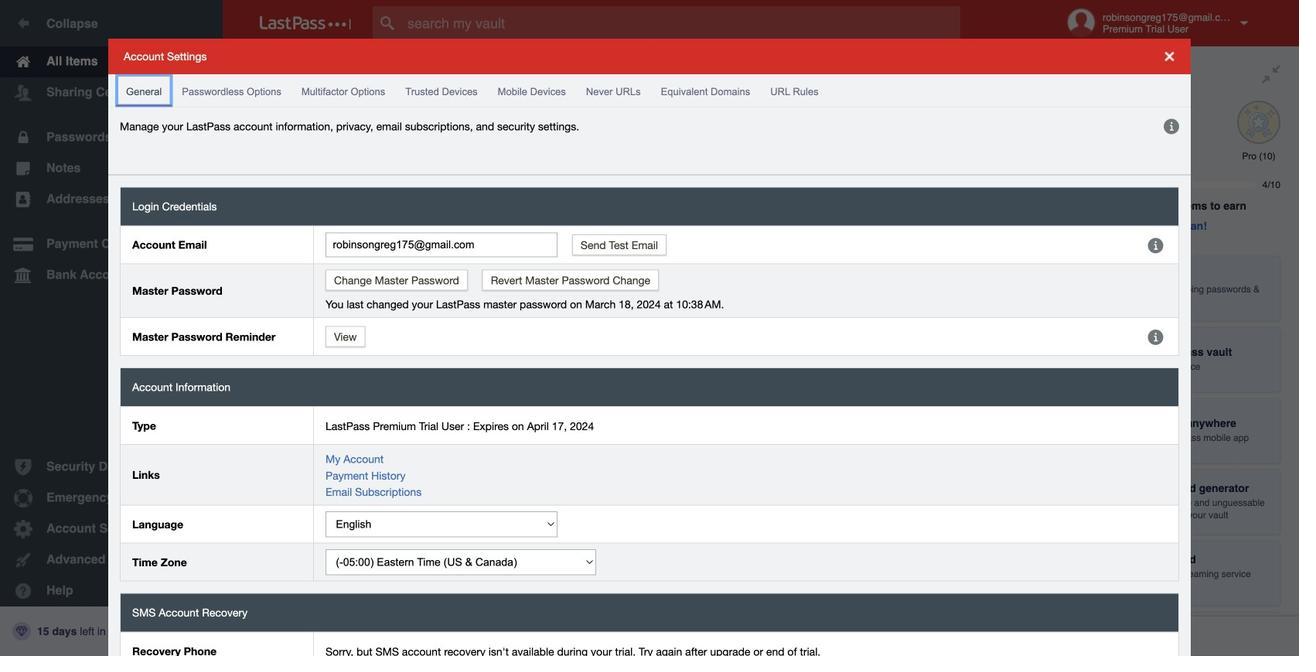 Task type: vqa. For each thing, say whether or not it's contained in the screenshot.
Vault options navigation
yes



Task type: describe. For each thing, give the bounding box(es) containing it.
lastpass image
[[260, 16, 351, 30]]

main navigation navigation
[[0, 0, 223, 656]]

Search search field
[[373, 6, 991, 40]]

vault options navigation
[[223, 46, 1023, 93]]

new item navigation
[[949, 593, 1007, 656]]



Task type: locate. For each thing, give the bounding box(es) containing it.
search my vault text field
[[373, 6, 991, 40]]



